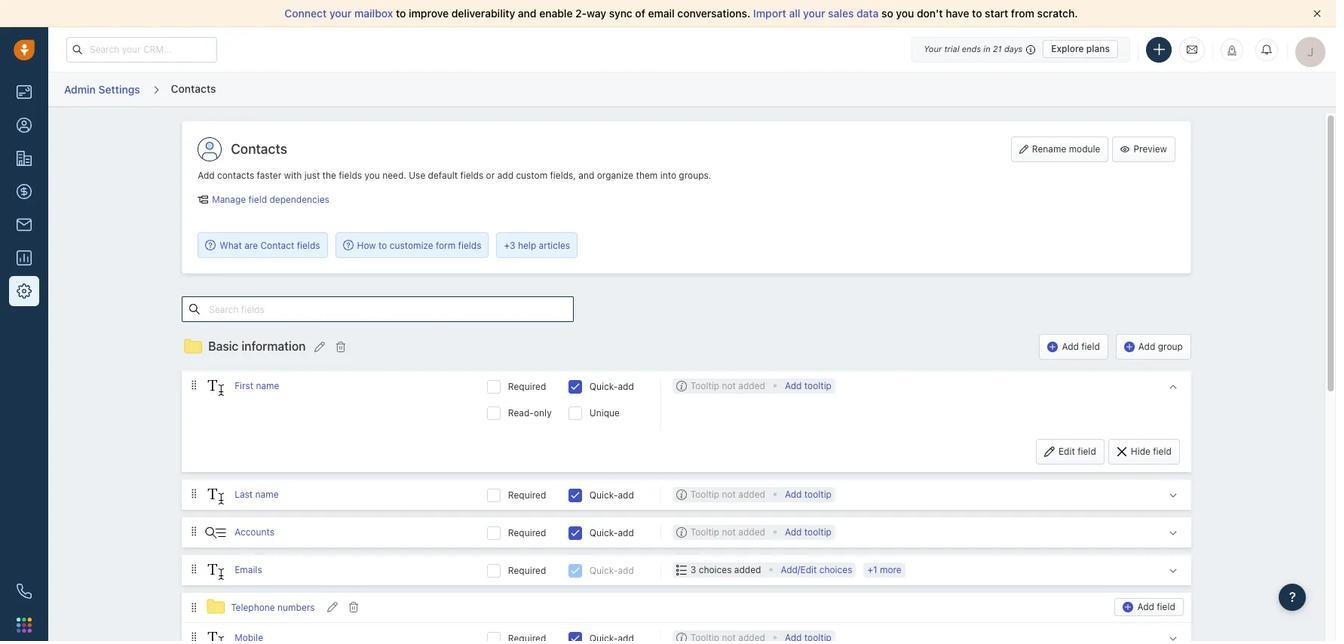 Task type: vqa. For each thing, say whether or not it's contained in the screenshot.
By
no



Task type: describe. For each thing, give the bounding box(es) containing it.
+3 help articles link
[[504, 239, 570, 252]]

quick-add for accounts
[[590, 527, 634, 539]]

form
[[436, 240, 456, 251]]

last name
[[235, 489, 279, 500]]

ui drag handle image for accounts
[[190, 526, 199, 537]]

trial
[[945, 44, 960, 54]]

preview button
[[1113, 137, 1176, 162]]

ui drag handle image for first name
[[190, 379, 199, 391]]

form auto_complete image
[[205, 521, 227, 544]]

contact
[[261, 240, 294, 251]]

fields right form
[[458, 240, 482, 251]]

field for the hide field button
[[1154, 446, 1172, 457]]

+3 help articles button
[[497, 233, 578, 258]]

module
[[1070, 143, 1101, 155]]

edit field button
[[1037, 439, 1105, 465]]

1 vertical spatial contacts
[[231, 141, 287, 157]]

emails link
[[235, 564, 262, 576]]

basic
[[208, 339, 239, 353]]

articles
[[539, 240, 570, 251]]

2-
[[576, 7, 587, 20]]

3 tooltip from the top
[[691, 527, 720, 538]]

plans
[[1087, 43, 1111, 54]]

edit
[[1059, 446, 1076, 457]]

rename
[[1033, 143, 1067, 155]]

required for emails
[[508, 565, 546, 576]]

send email image
[[1188, 43, 1198, 56]]

mailbox
[[355, 7, 393, 20]]

edit field
[[1059, 446, 1097, 457]]

more
[[880, 564, 902, 576]]

import all your sales data link
[[754, 7, 882, 20]]

hide field button
[[1109, 439, 1181, 465]]

way
[[587, 7, 607, 20]]

2 your from the left
[[804, 7, 826, 20]]

import
[[754, 7, 787, 20]]

read-
[[508, 407, 534, 419]]

1 horizontal spatial add field button
[[1115, 599, 1184, 617]]

quick-add for last name
[[590, 490, 634, 501]]

last
[[235, 489, 253, 500]]

numbers
[[278, 602, 315, 613]]

1 horizontal spatial to
[[396, 7, 406, 20]]

deliverability
[[452, 7, 516, 20]]

connect your mailbox link
[[285, 7, 396, 20]]

name for last name
[[255, 489, 279, 500]]

add for accounts
[[618, 527, 634, 539]]

fields right contact on the left top of the page
[[297, 240, 320, 251]]

customize
[[390, 240, 434, 251]]

hide field
[[1132, 446, 1172, 457]]

0 horizontal spatial to
[[379, 240, 387, 251]]

tooltip for first
[[691, 380, 720, 391]]

days
[[1005, 44, 1023, 54]]

first name link
[[235, 380, 279, 391]]

the
[[323, 170, 336, 181]]

manage field dependencies
[[212, 194, 330, 205]]

tooltip for last
[[691, 489, 720, 500]]

close image
[[1314, 10, 1322, 17]]

0 horizontal spatial you
[[365, 170, 380, 181]]

required for accounts
[[508, 527, 546, 539]]

add/edit
[[781, 564, 817, 576]]

added for first name
[[739, 380, 766, 391]]

with
[[284, 170, 302, 181]]

basic information
[[208, 339, 306, 353]]

rename module button
[[1012, 137, 1109, 162]]

from
[[1012, 7, 1035, 20]]

telephone numbers
[[231, 602, 315, 613]]

rename module
[[1033, 143, 1101, 155]]

dependencies
[[270, 194, 330, 205]]

how to customize form fields
[[357, 240, 482, 251]]

choices for 3
[[699, 564, 732, 576]]

need.
[[383, 170, 407, 181]]

first
[[235, 380, 254, 391]]

settings
[[99, 83, 140, 96]]

contacts
[[217, 170, 254, 181]]

what are contact fields link
[[205, 239, 320, 252]]

in
[[984, 44, 991, 54]]

group
[[1159, 341, 1184, 352]]

tooltip for first
[[805, 380, 832, 391]]

have
[[946, 7, 970, 20]]

add tooltip link for first
[[785, 379, 832, 394]]

tooltip for last
[[805, 489, 832, 500]]

1 horizontal spatial and
[[579, 170, 595, 181]]

add/edit choices
[[781, 564, 853, 576]]

fields left or
[[461, 170, 484, 181]]

organize
[[597, 170, 634, 181]]

accounts
[[235, 527, 275, 538]]

add/edit choices link
[[781, 563, 853, 578]]

added for accounts
[[739, 527, 766, 538]]

4 form text image from the top
[[205, 628, 227, 641]]

phone image
[[17, 584, 32, 599]]

ui drag handle image for last name
[[190, 488, 199, 499]]

field inside the "manage field dependencies" link
[[249, 194, 267, 205]]

3 choices added
[[691, 564, 762, 576]]

last name link
[[235, 489, 279, 500]]

information
[[242, 339, 306, 353]]

add for first name
[[618, 381, 634, 392]]

manage
[[212, 194, 246, 205]]

custom
[[516, 170, 548, 181]]

add group button
[[1117, 334, 1192, 360]]

sync
[[609, 7, 633, 20]]

are
[[245, 240, 258, 251]]

connect your mailbox to improve deliverability and enable 2-way sync of email conversations. import all your sales data so you don't have to start from scratch.
[[285, 7, 1079, 20]]

tooltip not added for first
[[691, 380, 766, 391]]

+1 more
[[868, 564, 902, 576]]



Task type: locate. For each thing, give the bounding box(es) containing it.
0 vertical spatial add field
[[1063, 341, 1101, 352]]

add for emails
[[618, 565, 634, 576]]

0 horizontal spatial add field
[[1063, 341, 1101, 352]]

ui drag handle image left last
[[190, 488, 199, 499]]

form text image
[[205, 376, 227, 399], [205, 485, 227, 508], [205, 560, 227, 583], [205, 628, 227, 641]]

conversations.
[[678, 7, 751, 20]]

add tooltip link for last
[[785, 487, 832, 502]]

1 tooltip not added from the top
[[691, 380, 766, 391]]

3
[[691, 564, 697, 576]]

0 vertical spatial add tooltip
[[785, 380, 832, 391]]

what's new image
[[1228, 45, 1238, 55]]

choices left +1
[[820, 564, 853, 576]]

+1
[[868, 564, 878, 576]]

choices for add/edit
[[820, 564, 853, 576]]

add field for the topmost add field button
[[1063, 341, 1101, 352]]

ui drag handle image left emails
[[190, 564, 199, 575]]

add tooltip for first
[[785, 380, 832, 391]]

field for the right add field button
[[1158, 602, 1176, 613]]

your left mailbox
[[330, 7, 352, 20]]

add group
[[1139, 341, 1184, 352]]

contacts up 'faster'
[[231, 141, 287, 157]]

to left start
[[973, 7, 983, 20]]

improve
[[409, 7, 449, 20]]

2 tooltip from the top
[[691, 489, 720, 500]]

1 vertical spatial add field button
[[1115, 599, 1184, 617]]

+1 more link
[[868, 564, 902, 576]]

quick-add for emails
[[590, 565, 634, 576]]

into
[[661, 170, 677, 181]]

tooltip not added
[[691, 380, 766, 391], [691, 489, 766, 500], [691, 527, 766, 538]]

0 vertical spatial add tooltip link
[[785, 379, 832, 394]]

contacts down the search your crm... text box
[[171, 82, 216, 95]]

required for first name
[[508, 381, 546, 392]]

+3
[[504, 240, 516, 251]]

or
[[486, 170, 495, 181]]

3 not from the top
[[722, 527, 736, 538]]

ui drag handle image for emails
[[190, 564, 199, 575]]

not for first
[[722, 380, 736, 391]]

them
[[636, 170, 658, 181]]

0 vertical spatial contacts
[[171, 82, 216, 95]]

4 ui drag handle image from the top
[[190, 631, 199, 641]]

1 form text image from the top
[[205, 376, 227, 399]]

2 vertical spatial tooltip not added
[[691, 527, 766, 538]]

how to customize form fields link
[[343, 239, 482, 252]]

2 tooltip from the top
[[805, 489, 832, 500]]

2 required from the top
[[508, 490, 546, 501]]

2 tooltip not added from the top
[[691, 489, 766, 500]]

0 horizontal spatial add field button
[[1040, 334, 1109, 360]]

admin settings
[[64, 83, 140, 96]]

and right fields,
[[579, 170, 595, 181]]

to right how
[[379, 240, 387, 251]]

0 vertical spatial name
[[256, 380, 279, 391]]

2 ui drag handle image from the top
[[190, 564, 199, 575]]

3 add tooltip from the top
[[785, 527, 832, 538]]

what are contact fields
[[220, 240, 320, 251]]

field for "edit field" button
[[1078, 446, 1097, 457]]

field
[[249, 194, 267, 205], [1082, 341, 1101, 352], [1078, 446, 1097, 457], [1154, 446, 1172, 457], [1158, 602, 1176, 613]]

email
[[648, 7, 675, 20]]

just
[[305, 170, 320, 181]]

3 quick- from the top
[[590, 527, 618, 539]]

add inside "button"
[[1139, 341, 1156, 352]]

add tooltip link
[[785, 379, 832, 394], [785, 487, 832, 502], [785, 525, 832, 540]]

3 add tooltip link from the top
[[785, 525, 832, 540]]

use
[[409, 170, 426, 181]]

3 ui drag handle image from the top
[[190, 602, 199, 613]]

form text image for emails
[[205, 560, 227, 583]]

1 ui drag handle image from the top
[[190, 488, 199, 499]]

quick-
[[590, 381, 618, 392], [590, 490, 618, 501], [590, 527, 618, 539], [590, 565, 618, 576]]

3 form text image from the top
[[205, 560, 227, 583]]

how
[[357, 240, 376, 251]]

ui drag handle image
[[190, 488, 199, 499], [190, 564, 199, 575]]

unique
[[590, 407, 620, 419]]

help
[[518, 240, 537, 251]]

1 vertical spatial you
[[365, 170, 380, 181]]

sales
[[829, 7, 854, 20]]

2 add tooltip from the top
[[785, 489, 832, 500]]

ends
[[962, 44, 982, 54]]

0 vertical spatial and
[[518, 7, 537, 20]]

3 quick-add from the top
[[590, 527, 634, 539]]

2 vertical spatial tooltip
[[805, 527, 832, 538]]

fields
[[339, 170, 362, 181], [461, 170, 484, 181], [297, 240, 320, 251], [458, 240, 482, 251]]

0 vertical spatial ui drag handle image
[[190, 488, 199, 499]]

1 vertical spatial tooltip
[[805, 489, 832, 500]]

phone element
[[9, 576, 39, 607]]

added for last name
[[739, 489, 766, 500]]

2 form text image from the top
[[205, 485, 227, 508]]

field inside the hide field button
[[1154, 446, 1172, 457]]

to right mailbox
[[396, 7, 406, 20]]

quick-add for first name
[[590, 381, 634, 392]]

of
[[636, 7, 646, 20]]

your
[[330, 7, 352, 20], [804, 7, 826, 20]]

groups.
[[679, 170, 712, 181]]

1 vertical spatial not
[[722, 489, 736, 500]]

2 vertical spatial tooltip
[[691, 527, 720, 538]]

2 quick- from the top
[[590, 490, 618, 501]]

all
[[790, 7, 801, 20]]

to
[[396, 7, 406, 20], [973, 7, 983, 20], [379, 240, 387, 251]]

add contacts faster with just the fields you need. use default fields or add custom fields, and organize them into groups.
[[198, 170, 712, 181]]

1 vertical spatial add tooltip
[[785, 489, 832, 500]]

add field for the right add field button
[[1138, 602, 1176, 613]]

field inside "edit field" button
[[1078, 446, 1097, 457]]

explore
[[1052, 43, 1085, 54]]

1 add tooltip from the top
[[785, 380, 832, 391]]

added for emails
[[735, 564, 762, 576]]

hide
[[1132, 446, 1151, 457]]

4 quick-add from the top
[[590, 565, 634, 576]]

required for last name
[[508, 490, 546, 501]]

2 vertical spatial add tooltip link
[[785, 525, 832, 540]]

0 vertical spatial tooltip
[[805, 380, 832, 391]]

choices right 3
[[699, 564, 732, 576]]

2 add tooltip link from the top
[[785, 487, 832, 502]]

1 vertical spatial tooltip not added
[[691, 489, 766, 500]]

added
[[739, 380, 766, 391], [739, 489, 766, 500], [739, 527, 766, 538], [735, 564, 762, 576]]

1 your from the left
[[330, 7, 352, 20]]

form text image for first name
[[205, 376, 227, 399]]

1 vertical spatial add field
[[1138, 602, 1176, 613]]

0 horizontal spatial and
[[518, 7, 537, 20]]

2 vertical spatial not
[[722, 527, 736, 538]]

fields,
[[550, 170, 576, 181]]

21
[[994, 44, 1003, 54]]

3 required from the top
[[508, 527, 546, 539]]

1 vertical spatial add tooltip link
[[785, 487, 832, 502]]

0 vertical spatial tooltip not added
[[691, 380, 766, 391]]

add for last name
[[618, 490, 634, 501]]

your trial ends in 21 days
[[924, 44, 1023, 54]]

0 horizontal spatial choices
[[699, 564, 732, 576]]

4 required from the top
[[508, 565, 546, 576]]

4 quick- from the top
[[590, 565, 618, 576]]

0 vertical spatial tooltip
[[691, 380, 720, 391]]

ui drag handle image for telephone numbers
[[190, 602, 199, 613]]

1 horizontal spatial contacts
[[231, 141, 287, 157]]

faster
[[257, 170, 282, 181]]

preview
[[1134, 143, 1168, 155]]

1 quick- from the top
[[590, 381, 618, 392]]

1 not from the top
[[722, 380, 736, 391]]

add tooltip
[[785, 380, 832, 391], [785, 489, 832, 500], [785, 527, 832, 538]]

tooltip not added for last
[[691, 489, 766, 500]]

1 vertical spatial ui drag handle image
[[190, 564, 199, 575]]

freshworks switcher image
[[17, 618, 32, 633]]

name
[[256, 380, 279, 391], [255, 489, 279, 500]]

quick-add
[[590, 381, 634, 392], [590, 490, 634, 501], [590, 527, 634, 539], [590, 565, 634, 576]]

and left enable
[[518, 7, 537, 20]]

contacts
[[171, 82, 216, 95], [231, 141, 287, 157]]

2 not from the top
[[722, 489, 736, 500]]

2 horizontal spatial to
[[973, 7, 983, 20]]

1 vertical spatial and
[[579, 170, 595, 181]]

and
[[518, 7, 537, 20], [579, 170, 595, 181]]

name right last
[[255, 489, 279, 500]]

3 tooltip not added from the top
[[691, 527, 766, 538]]

2 vertical spatial add tooltip
[[785, 527, 832, 538]]

+3 help articles
[[504, 240, 570, 251]]

connect
[[285, 7, 327, 20]]

1 add tooltip link from the top
[[785, 379, 832, 394]]

start
[[985, 7, 1009, 20]]

quick- for last name
[[590, 490, 618, 501]]

name for first name
[[256, 380, 279, 391]]

telephone
[[231, 602, 275, 613]]

admin
[[64, 83, 96, 96]]

quick- for first name
[[590, 381, 618, 392]]

0 horizontal spatial contacts
[[171, 82, 216, 95]]

1 horizontal spatial choices
[[820, 564, 853, 576]]

so
[[882, 7, 894, 20]]

0 vertical spatial you
[[897, 7, 915, 20]]

Search fields text field
[[182, 297, 574, 322]]

you left need.
[[365, 170, 380, 181]]

1 required from the top
[[508, 381, 546, 392]]

not for last
[[722, 489, 736, 500]]

1 vertical spatial tooltip
[[691, 489, 720, 500]]

1 quick-add from the top
[[590, 381, 634, 392]]

3 tooltip from the top
[[805, 527, 832, 538]]

explore plans link
[[1044, 40, 1119, 58]]

add tooltip for last
[[785, 489, 832, 500]]

emails
[[235, 564, 262, 576]]

field for the topmost add field button
[[1082, 341, 1101, 352]]

1 tooltip from the top
[[691, 380, 720, 391]]

Search your CRM... text field
[[66, 37, 217, 62]]

2 ui drag handle image from the top
[[190, 526, 199, 537]]

1 horizontal spatial add field
[[1138, 602, 1176, 613]]

your
[[924, 44, 942, 54]]

choices inside "link"
[[820, 564, 853, 576]]

what
[[220, 240, 242, 251]]

quick- for accounts
[[590, 527, 618, 539]]

2 quick-add from the top
[[590, 490, 634, 501]]

0 horizontal spatial your
[[330, 7, 352, 20]]

0 vertical spatial not
[[722, 380, 736, 391]]

your right all
[[804, 7, 826, 20]]

2 choices from the left
[[820, 564, 853, 576]]

1 horizontal spatial you
[[897, 7, 915, 20]]

not
[[722, 380, 736, 391], [722, 489, 736, 500], [722, 527, 736, 538]]

telephone numbers link
[[231, 601, 315, 614]]

explore plans
[[1052, 43, 1111, 54]]

add field
[[1063, 341, 1101, 352], [1138, 602, 1176, 613]]

fields right the
[[339, 170, 362, 181]]

enable
[[540, 7, 573, 20]]

0 vertical spatial add field button
[[1040, 334, 1109, 360]]

1 horizontal spatial your
[[804, 7, 826, 20]]

1 tooltip from the top
[[805, 380, 832, 391]]

first name
[[235, 380, 279, 391]]

1 vertical spatial name
[[255, 489, 279, 500]]

tooltip
[[691, 380, 720, 391], [691, 489, 720, 500], [691, 527, 720, 538]]

read-only
[[508, 407, 552, 419]]

data
[[857, 7, 879, 20]]

default
[[428, 170, 458, 181]]

you
[[897, 7, 915, 20], [365, 170, 380, 181]]

name right first at bottom left
[[256, 380, 279, 391]]

1 choices from the left
[[699, 564, 732, 576]]

quick- for emails
[[590, 565, 618, 576]]

ui drag handle image
[[190, 379, 199, 391], [190, 526, 199, 537], [190, 602, 199, 613], [190, 631, 199, 641]]

form text image for last name
[[205, 485, 227, 508]]

you right so
[[897, 7, 915, 20]]

1 ui drag handle image from the top
[[190, 379, 199, 391]]

accounts link
[[235, 527, 275, 538]]



